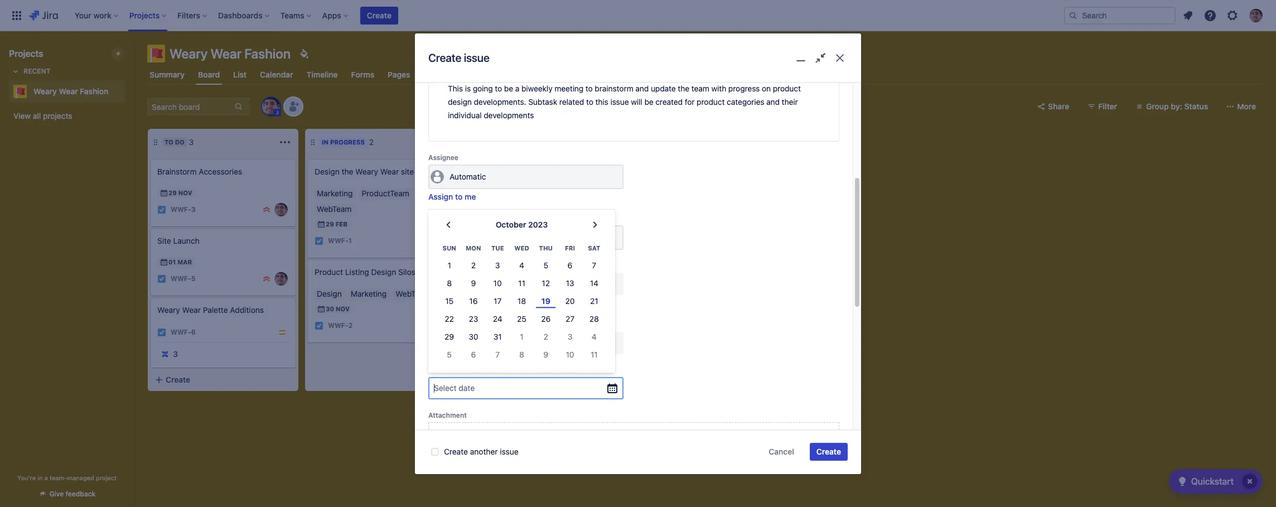 Task type: describe. For each thing, give the bounding box(es) containing it.
collapse recent projects image
[[9, 65, 22, 78]]

priority
[[429, 262, 453, 270]]

2 down mon
[[471, 261, 476, 270]]

0 vertical spatial 10
[[494, 279, 502, 288]]

do
[[175, 138, 185, 146]]

cancel button
[[762, 443, 801, 461]]

0 horizontal spatial 11 button
[[510, 275, 534, 293]]

1 horizontal spatial weary wear fashion
[[170, 46, 291, 61]]

all
[[33, 111, 41, 121]]

17
[[494, 296, 502, 306]]

row containing 29
[[437, 328, 607, 346]]

wwf-5
[[171, 275, 196, 283]]

wwf-1
[[328, 237, 352, 245]]

board
[[198, 70, 220, 79]]

01 march 2024 image
[[160, 258, 169, 267]]

1 vertical spatial 7 button
[[486, 346, 510, 364]]

scrollable content region
[[415, 29, 862, 450]]

site launch
[[157, 236, 200, 246]]

0 horizontal spatial 6 button
[[462, 346, 486, 364]]

1 vertical spatial 9
[[544, 350, 549, 360]]

date
[[443, 366, 458, 374]]

1 vertical spatial 10 button
[[558, 346, 582, 364]]

29 november 2023 image
[[160, 189, 169, 198]]

0 horizontal spatial a
[[45, 474, 48, 482]]

progress
[[729, 84, 760, 93]]

Search board text field
[[148, 99, 233, 114]]

1 horizontal spatial 6 button
[[558, 257, 582, 275]]

reporter
[[429, 214, 457, 223]]

wear left site
[[380, 167, 399, 176]]

wwf- for 5
[[171, 275, 191, 283]]

row containing 8
[[437, 275, 607, 293]]

brainstorm
[[157, 167, 197, 176]]

the inside this is going to be a biweekly meeting to brainstorm and update the team with progress on product design developments. subtask related to this issue will be created for product categories and their individual developments
[[678, 84, 690, 93]]

0 horizontal spatial 9 button
[[462, 275, 486, 293]]

3 down 29 nov on the top left
[[191, 206, 196, 214]]

calendar link
[[258, 65, 296, 85]]

task image for wwf-1
[[315, 237, 324, 246]]

highest image for site launch
[[262, 275, 271, 283]]

1 horizontal spatial 1 button
[[510, 328, 534, 346]]

25
[[517, 314, 527, 324]]

silos
[[398, 267, 416, 277]]

weary wear palette additions
[[157, 305, 264, 315]]

1 horizontal spatial 11 button
[[582, 346, 607, 364]]

brainstorm accessories
[[157, 167, 242, 176]]

next month, november 2023 image
[[589, 218, 602, 232]]

13 button
[[558, 275, 582, 293]]

sun
[[443, 244, 456, 251]]

james peterson image for wwf-5
[[275, 272, 288, 286]]

wear up the list
[[211, 46, 242, 61]]

17 button
[[486, 293, 510, 310]]

0 horizontal spatial 1
[[349, 237, 352, 245]]

managed
[[67, 474, 94, 482]]

1 vertical spatial create button
[[148, 370, 299, 390]]

0
[[502, 137, 507, 147]]

30 november 2023 image
[[317, 305, 326, 314]]

to do 3
[[165, 137, 194, 147]]

weary up board
[[170, 46, 208, 61]]

wwf-6
[[171, 328, 196, 337]]

weary up wwf-6
[[157, 305, 180, 315]]

create button inside primary element
[[360, 6, 398, 24]]

1 horizontal spatial design
[[371, 267, 396, 277]]

30 nov
[[326, 305, 350, 312]]

calendar
[[260, 70, 293, 79]]

weary down recent
[[33, 86, 57, 96]]

0 vertical spatial 7
[[592, 261, 597, 270]]

meeting
[[555, 84, 584, 93]]

4 for 4 'button' to the right
[[592, 332, 597, 342]]

0 vertical spatial 7 button
[[582, 257, 607, 275]]

will
[[631, 97, 643, 107]]

create column image
[[624, 133, 638, 147]]

this is going to be a biweekly meeting to brainstorm and update the team with progress on product design developments. subtask related to this issue will be created for product categories and their individual developments
[[448, 84, 803, 120]]

0 horizontal spatial 9
[[471, 279, 476, 288]]

to
[[165, 138, 173, 146]]

james peterson image
[[432, 319, 445, 333]]

2 horizontal spatial create button
[[810, 443, 848, 461]]

27
[[566, 314, 575, 324]]

learn about priority levels
[[429, 299, 510, 307]]

labels
[[429, 321, 450, 329]]

additions
[[230, 305, 264, 315]]

open image
[[606, 336, 619, 350]]

1 vertical spatial the
[[342, 167, 353, 176]]

learn about priority levels link
[[429, 299, 510, 307]]

0 vertical spatial 11
[[518, 279, 526, 288]]

about
[[448, 299, 466, 307]]

launch
[[173, 236, 200, 246]]

29 feb
[[326, 220, 348, 228]]

task image for wwf-6
[[157, 328, 166, 337]]

done 0
[[479, 137, 507, 147]]

1 horizontal spatial fashion
[[244, 46, 291, 61]]

wwf-2
[[328, 322, 353, 330]]

create issue
[[429, 52, 490, 64]]

3 right do on the top
[[189, 137, 194, 147]]

pages link
[[386, 65, 413, 85]]

0 horizontal spatial weary wear fashion
[[33, 86, 108, 96]]

related
[[560, 97, 584, 107]]

design for design
[[497, 339, 518, 347]]

1 horizontal spatial 4 button
[[582, 328, 607, 346]]

wed
[[515, 244, 529, 251]]

biweekly
[[522, 84, 553, 93]]

weary down in progress 2
[[356, 167, 378, 176]]

check image
[[1176, 475, 1189, 488]]

timeline
[[307, 70, 338, 79]]

0 horizontal spatial 2 button
[[462, 257, 486, 275]]

in progress 2
[[322, 137, 374, 147]]

30 for 30 nov
[[326, 305, 334, 312]]

0 vertical spatial be
[[504, 84, 513, 93]]

design for design the weary wear site
[[315, 167, 340, 176]]

categories
[[727, 97, 765, 107]]

site
[[401, 167, 414, 176]]

list
[[233, 70, 247, 79]]

23
[[469, 314, 478, 324]]

1 vertical spatial 2 button
[[534, 328, 558, 346]]

0 horizontal spatial 4 button
[[510, 257, 534, 275]]

levels
[[492, 299, 510, 307]]

listing
[[345, 267, 369, 277]]

12 button
[[534, 275, 558, 293]]

1 vertical spatial and
[[767, 97, 780, 107]]

30 for 30
[[469, 332, 479, 342]]

done
[[479, 138, 497, 146]]

29 for 29
[[445, 332, 454, 342]]

1 for right 1 button
[[520, 332, 524, 342]]

wwf- for 2
[[328, 322, 349, 330]]

2 down 30 nov
[[349, 322, 353, 330]]

sat
[[588, 244, 601, 251]]

issue inside this is going to be a biweekly meeting to brainstorm and update the team with progress on product design developments. subtask related to this issue will be created for product categories and their individual developments
[[611, 97, 629, 107]]

developments.
[[474, 97, 526, 107]]

row group inside scrollable content region
[[437, 257, 607, 364]]

01
[[169, 258, 176, 266]]

28
[[590, 314, 599, 324]]

accessories
[[199, 167, 242, 176]]

feb
[[336, 220, 348, 228]]

due date
[[429, 366, 458, 374]]

their
[[782, 97, 798, 107]]

clear image
[[595, 339, 604, 348]]

0 vertical spatial 3 button
[[486, 257, 510, 275]]

3 down 27 button
[[568, 332, 573, 342]]

highest image
[[420, 321, 429, 330]]

1 horizontal spatial issue
[[500, 447, 519, 456]]

highest image for brainstorm accessories
[[262, 205, 271, 214]]

wwf-3 link
[[171, 205, 196, 215]]

31
[[494, 332, 502, 342]]

forms
[[351, 70, 375, 79]]

task image
[[315, 321, 324, 330]]

21
[[590, 296, 599, 306]]

october 2023
[[496, 220, 548, 229]]

0 horizontal spatial 8 button
[[437, 275, 462, 293]]

29 for 29 nov
[[169, 189, 177, 196]]

team
[[692, 84, 710, 93]]

12
[[542, 279, 550, 288]]

design the weary wear site
[[315, 167, 414, 176]]

1 vertical spatial 8 button
[[510, 346, 534, 364]]

0 horizontal spatial 5 button
[[437, 346, 462, 364]]

16
[[469, 296, 478, 306]]

exit full screen image
[[813, 50, 829, 66]]

6 for leftmost 6 button
[[471, 350, 476, 360]]

nov for 30 nov
[[336, 305, 350, 312]]

28 button
[[582, 310, 607, 328]]

0 vertical spatial product
[[773, 84, 801, 93]]

2 right progress
[[369, 137, 374, 147]]

create inside primary element
[[367, 10, 392, 20]]

1 vertical spatial product
[[697, 97, 725, 107]]



Task type: vqa. For each thing, say whether or not it's contained in the screenshot.


Task type: locate. For each thing, give the bounding box(es) containing it.
0 horizontal spatial 6
[[191, 328, 196, 337]]

0 vertical spatial 9
[[471, 279, 476, 288]]

0 vertical spatial 29
[[169, 189, 177, 196]]

1 vertical spatial 8
[[520, 350, 524, 360]]

6 down 30 button
[[471, 350, 476, 360]]

0 horizontal spatial 7
[[496, 350, 500, 360]]

update
[[651, 84, 676, 93]]

20
[[566, 296, 575, 306]]

1 vertical spatial 6
[[191, 328, 196, 337]]

8
[[447, 279, 452, 288], [520, 350, 524, 360]]

10 button left clear icon
[[558, 346, 582, 364]]

0 vertical spatial 5 button
[[534, 257, 558, 275]]

in
[[38, 474, 43, 482]]

due
[[429, 366, 442, 374]]

1 horizontal spatial nov
[[336, 305, 350, 312]]

7 button up 14
[[582, 257, 607, 275]]

task image down 01 march 2024 icon
[[157, 275, 166, 283]]

2 vertical spatial 29
[[445, 332, 454, 342]]

3 row from the top
[[437, 275, 607, 293]]

19 button
[[534, 293, 558, 310]]

1 horizontal spatial 11
[[591, 350, 598, 360]]

14
[[590, 279, 599, 288]]

29 up the wwf-3
[[169, 189, 177, 196]]

0 vertical spatial issue
[[464, 52, 490, 64]]

7 down the sat
[[592, 261, 597, 270]]

wwf- down 01 mar
[[171, 275, 191, 283]]

0 vertical spatial 10 button
[[486, 275, 510, 293]]

24
[[493, 314, 503, 324]]

1 vertical spatial 4
[[592, 332, 597, 342]]

quickstart button
[[1169, 469, 1263, 494]]

1 button down 25
[[510, 328, 534, 346]]

fri
[[565, 244, 575, 251]]

row containing 1
[[437, 257, 607, 275]]

10 up 17
[[494, 279, 502, 288]]

automatic image
[[431, 170, 444, 184]]

26
[[541, 314, 551, 324]]

29 button
[[437, 328, 462, 346]]

learn
[[429, 299, 446, 307]]

1 vertical spatial 3 button
[[558, 328, 582, 346]]

1 horizontal spatial 5
[[447, 350, 452, 360]]

wwf-3
[[171, 206, 196, 214]]

15 button
[[437, 293, 462, 310]]

2 horizontal spatial 6
[[568, 261, 573, 270]]

1 row from the top
[[437, 238, 607, 257]]

design left silos
[[371, 267, 396, 277]]

row down wed
[[437, 257, 607, 275]]

0 vertical spatial a
[[515, 84, 520, 93]]

primary element
[[7, 0, 1065, 31]]

8 for left "8" button
[[447, 279, 452, 288]]

0 vertical spatial 1
[[349, 237, 352, 245]]

priority
[[468, 299, 490, 307]]

1 horizontal spatial 9
[[544, 350, 549, 360]]

row containing 5
[[437, 346, 607, 364]]

task image for wwf-3
[[157, 205, 166, 214]]

22
[[445, 314, 454, 324]]

6 down fri
[[568, 261, 573, 270]]

design inside scrollable content region
[[497, 339, 518, 347]]

7 down "31" button
[[496, 350, 500, 360]]

row
[[437, 238, 607, 257], [437, 257, 607, 275], [437, 275, 607, 293], [437, 293, 607, 310], [437, 310, 607, 328], [437, 328, 607, 346], [437, 346, 607, 364]]

0 vertical spatial 8 button
[[437, 275, 462, 293]]

15
[[445, 296, 454, 306]]

previous month, september 2023 image
[[442, 218, 455, 232]]

1 horizontal spatial 29
[[326, 220, 334, 228]]

1 vertical spatial 5
[[191, 275, 196, 283]]

the up for
[[678, 84, 690, 93]]

8 down clear icon
[[520, 350, 524, 360]]

and down on
[[767, 97, 780, 107]]

0 vertical spatial 4 button
[[510, 257, 534, 275]]

weary
[[170, 46, 208, 61], [33, 86, 57, 96], [356, 167, 378, 176], [157, 305, 180, 315]]

on
[[762, 84, 771, 93]]

2023
[[528, 220, 548, 229]]

attachment
[[429, 411, 467, 420]]

jira image
[[29, 9, 58, 22], [29, 9, 58, 22]]

to left the this
[[586, 97, 594, 107]]

to up developments.
[[495, 84, 502, 93]]

1 horizontal spatial a
[[515, 84, 520, 93]]

row containing 22
[[437, 310, 607, 328]]

progress
[[330, 138, 365, 146]]

0 vertical spatial create button
[[360, 6, 398, 24]]

1 horizontal spatial be
[[645, 97, 654, 107]]

row group containing 1
[[437, 257, 607, 364]]

0 vertical spatial design
[[315, 167, 340, 176]]

task image left wwf-6 link
[[157, 328, 166, 337]]

created
[[656, 97, 683, 107]]

1 horizontal spatial 7
[[592, 261, 597, 270]]

wwf- down weary wear palette additions
[[171, 328, 191, 337]]

0 vertical spatial weary wear fashion
[[170, 46, 291, 61]]

is
[[465, 84, 471, 93]]

8 button up 15 at the left bottom of the page
[[437, 275, 462, 293]]

medium image
[[278, 328, 287, 337]]

automatic
[[450, 172, 486, 182]]

8 up 15 at the left bottom of the page
[[447, 279, 452, 288]]

a inside this is going to be a biweekly meeting to brainstorm and update the team with progress on product design developments. subtask related to this issue will be created for product categories and their individual developments
[[515, 84, 520, 93]]

cancel
[[769, 447, 794, 456]]

21 button
[[582, 293, 607, 310]]

product down with
[[697, 97, 725, 107]]

row up 25
[[437, 293, 607, 310]]

give feedback
[[49, 490, 96, 498]]

1 vertical spatial a
[[45, 474, 48, 482]]

2 vertical spatial 6
[[471, 350, 476, 360]]

11 up 18
[[518, 279, 526, 288]]

design left clear icon
[[497, 339, 518, 347]]

27 button
[[558, 310, 582, 328]]

1 up listing
[[349, 237, 352, 245]]

row down october 2023
[[437, 238, 607, 257]]

discard & close image
[[832, 50, 848, 66]]

5 button up date
[[437, 346, 462, 364]]

30 down '23' button on the left bottom of page
[[469, 332, 479, 342]]

7 button
[[582, 257, 607, 275], [486, 346, 510, 364]]

open image
[[606, 277, 619, 291]]

view all projects link
[[9, 106, 125, 126]]

wwf- for 3
[[171, 206, 191, 214]]

product
[[773, 84, 801, 93], [697, 97, 725, 107]]

pages
[[388, 70, 410, 79]]

nov up the wwf-3
[[178, 189, 192, 196]]

11 button up 18
[[510, 275, 534, 293]]

james peterson image
[[262, 98, 280, 116], [275, 203, 288, 216], [432, 234, 445, 248], [275, 272, 288, 286]]

14 button
[[582, 275, 607, 293]]

29 november 2023 image
[[160, 189, 169, 198]]

a right in
[[45, 474, 48, 482]]

23 button
[[462, 310, 486, 328]]

row containing sun
[[437, 238, 607, 257]]

row down 25
[[437, 328, 607, 346]]

be up developments.
[[504, 84, 513, 93]]

0 vertical spatial fashion
[[244, 46, 291, 61]]

1 vertical spatial nov
[[336, 305, 350, 312]]

row down 31
[[437, 346, 607, 364]]

with
[[712, 84, 727, 93]]

james peterson image for wwf-1
[[432, 234, 445, 248]]

going
[[473, 84, 493, 93]]

wwf- down 29 nov on the top left
[[171, 206, 191, 214]]

row down 18
[[437, 310, 607, 328]]

a left biweekly
[[515, 84, 520, 93]]

0 vertical spatial 1 button
[[437, 257, 462, 275]]

october
[[496, 220, 526, 229]]

9 down 26 button
[[544, 350, 549, 360]]

0 horizontal spatial 7 button
[[486, 346, 510, 364]]

give
[[49, 490, 64, 498]]

2 horizontal spatial 29
[[445, 332, 454, 342]]

2 row from the top
[[437, 257, 607, 275]]

to left the me
[[455, 192, 463, 202]]

to inside button
[[455, 192, 463, 202]]

0 vertical spatial 5
[[544, 261, 549, 270]]

1 horizontal spatial 4
[[592, 332, 597, 342]]

team-
[[50, 474, 67, 482]]

productteam
[[437, 339, 479, 347]]

2 vertical spatial 1
[[520, 332, 524, 342]]

10
[[494, 279, 502, 288], [566, 350, 574, 360]]

5 down mar
[[191, 275, 196, 283]]

0 horizontal spatial the
[[342, 167, 353, 176]]

7
[[592, 261, 597, 270], [496, 350, 500, 360]]

2 vertical spatial create button
[[810, 443, 848, 461]]

0 vertical spatial and
[[636, 84, 649, 93]]

row up 18
[[437, 275, 607, 293]]

29 left feb
[[326, 220, 334, 228]]

29 down labels
[[445, 332, 454, 342]]

weary wear fashion up the list
[[170, 46, 291, 61]]

be right will
[[645, 97, 654, 107]]

7 button down 31
[[486, 346, 510, 364]]

1 vertical spatial 1 button
[[510, 328, 534, 346]]

2 horizontal spatial 1
[[520, 332, 524, 342]]

issue
[[464, 52, 490, 64], [611, 97, 629, 107], [500, 447, 519, 456]]

search image
[[1069, 11, 1078, 20]]

wear left palette on the left bottom of the page
[[182, 305, 201, 315]]

forms link
[[349, 65, 377, 85]]

2 horizontal spatial 5
[[544, 261, 549, 270]]

5 row from the top
[[437, 310, 607, 328]]

7 row from the top
[[437, 346, 607, 364]]

0 horizontal spatial 1 button
[[437, 257, 462, 275]]

Search field
[[1065, 6, 1176, 24]]

minimize image
[[793, 50, 809, 66]]

1 horizontal spatial the
[[678, 84, 690, 93]]

1 down the 25 'button'
[[520, 332, 524, 342]]

2
[[369, 137, 374, 147], [471, 261, 476, 270], [349, 322, 353, 330], [544, 332, 548, 342]]

8 for "8" button to the bottom
[[520, 350, 524, 360]]

tue
[[492, 244, 504, 251]]

assignee
[[429, 154, 459, 162]]

30 inside button
[[469, 332, 479, 342]]

0 horizontal spatial and
[[636, 84, 649, 93]]

wwf-2 link
[[328, 321, 353, 331]]

task image
[[157, 205, 166, 214], [315, 237, 324, 246], [157, 275, 166, 283], [157, 328, 166, 337]]

in
[[322, 138, 329, 146]]

6 row from the top
[[437, 328, 607, 346]]

18
[[518, 296, 526, 306]]

wwf-1 link
[[328, 236, 352, 246]]

5 button up 12
[[534, 257, 558, 275]]

wwf- down 30 nov
[[328, 322, 349, 330]]

6
[[568, 261, 573, 270], [191, 328, 196, 337], [471, 350, 476, 360]]

nov up the wwf-2
[[336, 305, 350, 312]]

2 button down mon
[[462, 257, 486, 275]]

25 button
[[510, 310, 534, 328]]

create another issue
[[444, 447, 519, 456]]

2 vertical spatial issue
[[500, 447, 519, 456]]

1 vertical spatial fashion
[[80, 86, 108, 96]]

0 horizontal spatial 10
[[494, 279, 502, 288]]

create issue dialog
[[415, 29, 862, 474]]

1 horizontal spatial 7 button
[[582, 257, 607, 275]]

create banner
[[0, 0, 1277, 31]]

3 button down 27
[[558, 328, 582, 346]]

1 down sun on the left of the page
[[448, 261, 451, 270]]

0 horizontal spatial create button
[[148, 370, 299, 390]]

16 button
[[462, 293, 486, 310]]

24 button
[[486, 310, 510, 328]]

add people image
[[287, 100, 300, 113]]

01 mar
[[169, 258, 192, 266]]

task image left the wwf-1 link
[[315, 237, 324, 246]]

4 row from the top
[[437, 293, 607, 310]]

30
[[326, 305, 334, 312], [469, 332, 479, 342]]

0 horizontal spatial nov
[[178, 189, 192, 196]]

4 down wed
[[520, 261, 524, 270]]

james peterson image for wwf-3
[[275, 203, 288, 216]]

1 vertical spatial 30
[[469, 332, 479, 342]]

wwf-6 link
[[171, 328, 196, 337]]

row group
[[437, 257, 607, 364]]

2 down 26 button
[[544, 332, 548, 342]]

fashion up calendar
[[244, 46, 291, 61]]

0 vertical spatial highest image
[[262, 205, 271, 214]]

wwf- for 1
[[328, 237, 349, 245]]

1 button down sun on the left of the page
[[437, 257, 462, 275]]

wwf- for 6
[[171, 328, 191, 337]]

2 vertical spatial 5
[[447, 350, 452, 360]]

9 button right clear icon
[[534, 346, 558, 364]]

1 vertical spatial 11 button
[[582, 346, 607, 364]]

20 button
[[558, 293, 582, 310]]

29
[[169, 189, 177, 196], [326, 220, 334, 228], [445, 332, 454, 342]]

8 button down the 25 'button'
[[510, 346, 534, 364]]

issue right another
[[500, 447, 519, 456]]

0 horizontal spatial be
[[504, 84, 513, 93]]

wear up view all projects link
[[59, 86, 78, 96]]

31 button
[[486, 328, 510, 346]]

weary wear fashion
[[170, 46, 291, 61], [33, 86, 108, 96]]

5 down productteam
[[447, 350, 452, 360]]

1 for 1 button to the top
[[448, 261, 451, 270]]

1 horizontal spatial product
[[773, 84, 801, 93]]

2 vertical spatial highest image
[[262, 275, 271, 283]]

1 vertical spatial 4 button
[[582, 328, 607, 346]]

4 button down wed
[[510, 257, 534, 275]]

a
[[515, 84, 520, 93], [45, 474, 48, 482]]

and
[[636, 84, 649, 93], [767, 97, 780, 107]]

9 button
[[462, 275, 486, 293], [534, 346, 558, 364]]

10 button up 17
[[486, 275, 510, 293]]

issue up going
[[464, 52, 490, 64]]

highest image
[[262, 205, 271, 214], [420, 237, 429, 246], [262, 275, 271, 283]]

2 horizontal spatial design
[[497, 339, 518, 347]]

0 vertical spatial 30
[[326, 305, 334, 312]]

11 down clear icon
[[591, 350, 598, 360]]

list link
[[231, 65, 249, 85]]

fashion up view all projects link
[[80, 86, 108, 96]]

clear image
[[521, 339, 529, 348]]

task image for wwf-5
[[157, 275, 166, 283]]

26 button
[[534, 310, 558, 328]]

11 button down 28 button
[[582, 346, 607, 364]]

29 for 29 feb
[[326, 220, 334, 228]]

3 button down tue
[[486, 257, 510, 275]]

upload image
[[573, 430, 586, 443]]

2 vertical spatial design
[[497, 339, 518, 347]]

4 for left 4 'button'
[[520, 261, 524, 270]]

29 inside button
[[445, 332, 454, 342]]

2 horizontal spatial issue
[[611, 97, 629, 107]]

nov for 29 nov
[[178, 189, 192, 196]]

Description - Main content area, start typing to enter text. text field
[[448, 82, 820, 122]]

30 up the wwf-2
[[326, 305, 334, 312]]

1 horizontal spatial 10
[[566, 350, 574, 360]]

0 horizontal spatial 8
[[447, 279, 452, 288]]

3 down tue
[[495, 261, 500, 270]]

0 vertical spatial 9 button
[[462, 275, 486, 293]]

0 vertical spatial 6 button
[[558, 257, 582, 275]]

project
[[96, 474, 117, 482]]

product up their
[[773, 84, 801, 93]]

4 down 28 button
[[592, 332, 597, 342]]

october 2023 grid
[[437, 238, 607, 364]]

1 horizontal spatial 30
[[469, 332, 479, 342]]

0 horizontal spatial 5
[[191, 275, 196, 283]]

5 down thu on the top
[[544, 261, 549, 270]]

0 horizontal spatial product
[[697, 97, 725, 107]]

1 vertical spatial highest image
[[420, 237, 429, 246]]

0 horizontal spatial 29
[[169, 189, 177, 196]]

tab list containing board
[[141, 65, 1270, 85]]

feedback
[[66, 490, 96, 498]]

dismiss quickstart image
[[1242, 473, 1259, 490]]

you're
[[17, 474, 36, 482]]

task image down 29 november 2023 icon
[[157, 205, 166, 214]]

to right meeting
[[586, 84, 593, 93]]

1 horizontal spatial 9 button
[[534, 346, 558, 364]]

product
[[315, 267, 343, 277]]

1 vertical spatial design
[[371, 267, 396, 277]]

0 vertical spatial 6
[[568, 261, 573, 270]]

01 march 2024 image
[[160, 258, 169, 267]]

0 vertical spatial 4
[[520, 261, 524, 270]]

4 button down 28
[[582, 328, 607, 346]]

issue down brainstorm
[[611, 97, 629, 107]]

wwf- down 29 feb
[[328, 237, 349, 245]]

1 horizontal spatial 5 button
[[534, 257, 558, 275]]

this
[[596, 97, 609, 107]]

summary link
[[147, 65, 187, 85]]

design down "in"
[[315, 167, 340, 176]]

2 button down 26
[[534, 328, 558, 346]]

30 november 2023 image
[[317, 305, 326, 314]]

6 for the rightmost 6 button
[[568, 261, 573, 270]]

quickstart
[[1192, 477, 1234, 487]]

assign to me
[[429, 192, 476, 202]]

tab list
[[141, 65, 1270, 85]]

6 down weary wear palette additions
[[191, 328, 196, 337]]

13
[[566, 279, 574, 288]]

row containing 15
[[437, 293, 607, 310]]

0 vertical spatial 11 button
[[510, 275, 534, 293]]

product listing design silos
[[315, 267, 416, 277]]

29 february 2024 image
[[317, 220, 326, 229], [317, 220, 326, 229]]

highest
[[450, 279, 478, 289]]

9 button up 16
[[462, 275, 486, 293]]

the down progress
[[342, 167, 353, 176]]

mar
[[178, 258, 192, 266]]

5 button
[[534, 257, 558, 275], [437, 346, 462, 364]]



